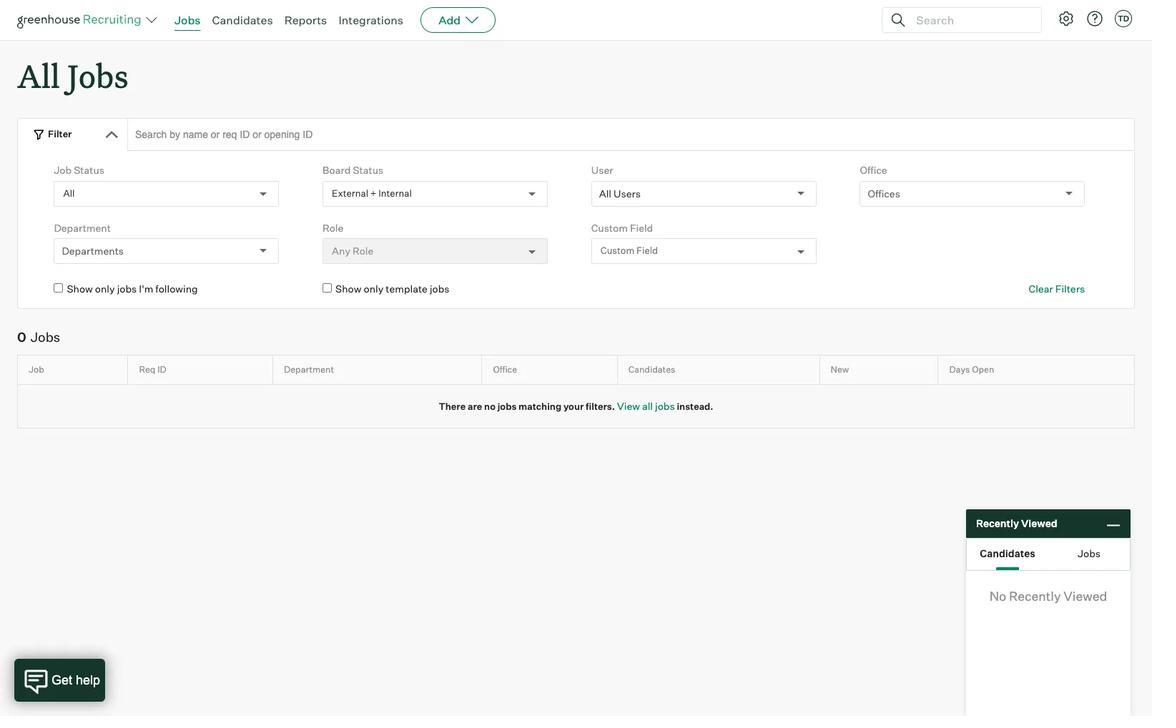 Task type: locate. For each thing, give the bounding box(es) containing it.
jobs left the i'm
[[117, 283, 137, 295]]

filter
[[48, 128, 72, 140]]

users
[[614, 187, 641, 199]]

all users
[[599, 187, 641, 199]]

role
[[323, 222, 344, 234]]

1 horizontal spatial viewed
[[1064, 588, 1108, 604]]

Show only jobs I'm following checkbox
[[54, 283, 63, 293]]

greenhouse recruiting image
[[17, 11, 146, 29]]

view
[[617, 400, 640, 412]]

recently
[[977, 517, 1019, 530], [1010, 588, 1061, 604]]

your
[[564, 400, 584, 412]]

all
[[17, 54, 60, 97], [599, 187, 612, 199], [63, 187, 75, 199]]

status for job status
[[74, 164, 104, 176]]

0 horizontal spatial only
[[95, 283, 115, 295]]

i'm
[[139, 283, 153, 295]]

show only jobs i'm following
[[67, 283, 198, 295]]

clear filters link
[[1029, 282, 1086, 296]]

1 horizontal spatial department
[[284, 364, 334, 375]]

show
[[67, 283, 93, 295], [336, 283, 362, 295]]

custom field
[[591, 222, 653, 234], [601, 245, 658, 256]]

2 horizontal spatial all
[[599, 187, 612, 199]]

all down 'job status'
[[63, 187, 75, 199]]

reports
[[284, 13, 327, 27]]

1 horizontal spatial job
[[54, 164, 72, 176]]

jobs up no recently viewed
[[1078, 547, 1101, 559]]

1 vertical spatial job
[[29, 364, 44, 375]]

all up filter
[[17, 54, 60, 97]]

0 horizontal spatial candidates
[[212, 13, 273, 27]]

filters
[[1056, 283, 1086, 295]]

req id
[[139, 364, 166, 375]]

custom
[[591, 222, 628, 234], [601, 245, 635, 256]]

job down 0 jobs
[[29, 364, 44, 375]]

1 vertical spatial department
[[284, 364, 334, 375]]

filters.
[[586, 400, 615, 412]]

0 horizontal spatial all
[[17, 54, 60, 97]]

following
[[156, 283, 198, 295]]

0 horizontal spatial job
[[29, 364, 44, 375]]

0 vertical spatial office
[[860, 164, 888, 176]]

2 vertical spatial candidates
[[980, 547, 1036, 559]]

department
[[54, 222, 111, 234], [284, 364, 334, 375]]

0 horizontal spatial show
[[67, 283, 93, 295]]

0 vertical spatial candidates
[[212, 13, 273, 27]]

1 only from the left
[[95, 283, 115, 295]]

jobs right 0
[[31, 329, 60, 345]]

job
[[54, 164, 72, 176], [29, 364, 44, 375]]

office
[[860, 164, 888, 176], [493, 364, 517, 375]]

jobs link
[[175, 13, 201, 27]]

viewed
[[1022, 517, 1058, 530], [1064, 588, 1108, 604]]

job for job
[[29, 364, 44, 375]]

only down departments
[[95, 283, 115, 295]]

Search text field
[[913, 10, 1029, 30]]

all for all jobs
[[17, 54, 60, 97]]

+
[[370, 187, 377, 199]]

custom field down "all users"
[[591, 222, 653, 234]]

0 vertical spatial viewed
[[1022, 517, 1058, 530]]

office up 'no'
[[493, 364, 517, 375]]

1 horizontal spatial status
[[353, 164, 384, 176]]

all left users at the right top of the page
[[599, 187, 612, 199]]

board status
[[323, 164, 384, 176]]

req
[[139, 364, 156, 375]]

candidates up all
[[629, 364, 676, 375]]

jobs
[[117, 283, 137, 295], [430, 283, 450, 295], [655, 400, 675, 412], [498, 400, 517, 412]]

1 horizontal spatial only
[[364, 283, 384, 295]]

job for job status
[[54, 164, 72, 176]]

departments
[[62, 245, 124, 257]]

1 status from the left
[[74, 164, 104, 176]]

0 vertical spatial custom
[[591, 222, 628, 234]]

reports link
[[284, 13, 327, 27]]

1 horizontal spatial all
[[63, 187, 75, 199]]

external + internal
[[332, 187, 412, 199]]

0 horizontal spatial viewed
[[1022, 517, 1058, 530]]

0 horizontal spatial status
[[74, 164, 104, 176]]

field
[[630, 222, 653, 234], [637, 245, 658, 256]]

tab list
[[967, 539, 1130, 570]]

1 show from the left
[[67, 283, 93, 295]]

0 vertical spatial job
[[54, 164, 72, 176]]

instead.
[[677, 400, 714, 412]]

view all jobs link
[[617, 400, 675, 412]]

candidates
[[212, 13, 273, 27], [629, 364, 676, 375], [980, 547, 1036, 559]]

add
[[439, 13, 461, 27]]

1 horizontal spatial show
[[336, 283, 362, 295]]

0 vertical spatial department
[[54, 222, 111, 234]]

jobs
[[175, 13, 201, 27], [67, 54, 128, 97], [31, 329, 60, 345], [1078, 547, 1101, 559]]

matching
[[519, 400, 562, 412]]

0 vertical spatial recently
[[977, 517, 1019, 530]]

2 horizontal spatial candidates
[[980, 547, 1036, 559]]

show right show only template jobs checkbox
[[336, 283, 362, 295]]

candidates right jobs link
[[212, 13, 273, 27]]

jobs right template
[[430, 283, 450, 295]]

1 vertical spatial field
[[637, 245, 658, 256]]

2 show from the left
[[336, 283, 362, 295]]

integrations
[[339, 13, 404, 27]]

candidates down recently viewed at right
[[980, 547, 1036, 559]]

only left template
[[364, 283, 384, 295]]

jobs left candidates 'link'
[[175, 13, 201, 27]]

2 only from the left
[[364, 283, 384, 295]]

1 vertical spatial candidates
[[629, 364, 676, 375]]

status
[[74, 164, 104, 176], [353, 164, 384, 176]]

office up offices
[[860, 164, 888, 176]]

user
[[591, 164, 614, 176]]

custom field down users at the right top of the page
[[601, 245, 658, 256]]

only
[[95, 283, 115, 295], [364, 283, 384, 295]]

show right show only jobs i'm following option at the top left of page
[[67, 283, 93, 295]]

2 status from the left
[[353, 164, 384, 176]]

1 vertical spatial office
[[493, 364, 517, 375]]

integrations link
[[339, 13, 404, 27]]

status for board status
[[353, 164, 384, 176]]

Search by name or req ID or opening ID text field
[[127, 118, 1135, 151]]

job down filter
[[54, 164, 72, 176]]

jobs right 'no'
[[498, 400, 517, 412]]

candidates link
[[212, 13, 273, 27]]



Task type: describe. For each thing, give the bounding box(es) containing it.
external
[[332, 187, 368, 199]]

no
[[990, 588, 1007, 604]]

days
[[950, 364, 970, 375]]

jobs inside the there are no jobs matching your filters. view all jobs instead.
[[498, 400, 517, 412]]

Show only template jobs checkbox
[[323, 283, 332, 293]]

all jobs
[[17, 54, 128, 97]]

open
[[972, 364, 995, 375]]

recently viewed
[[977, 517, 1058, 530]]

0 jobs
[[17, 329, 60, 345]]

0 vertical spatial custom field
[[591, 222, 653, 234]]

0 horizontal spatial department
[[54, 222, 111, 234]]

0
[[17, 329, 26, 345]]

internal
[[379, 187, 412, 199]]

show for show only jobs i'm following
[[67, 283, 93, 295]]

configure image
[[1058, 10, 1075, 27]]

template
[[386, 283, 428, 295]]

all
[[642, 400, 653, 412]]

td button
[[1112, 7, 1135, 30]]

job status
[[54, 164, 104, 176]]

board
[[323, 164, 351, 176]]

jobs down greenhouse recruiting image
[[67, 54, 128, 97]]

1 horizontal spatial candidates
[[629, 364, 676, 375]]

1 vertical spatial viewed
[[1064, 588, 1108, 604]]

there are no jobs matching your filters. view all jobs instead.
[[439, 400, 714, 412]]

days open
[[950, 364, 995, 375]]

only for jobs
[[95, 283, 115, 295]]

show for show only template jobs
[[336, 283, 362, 295]]

only for template
[[364, 283, 384, 295]]

all for all users
[[599, 187, 612, 199]]

clear
[[1029, 283, 1054, 295]]

1 horizontal spatial office
[[860, 164, 888, 176]]

are
[[468, 400, 482, 412]]

new
[[831, 364, 849, 375]]

1 vertical spatial custom field
[[601, 245, 658, 256]]

show only template jobs
[[336, 283, 450, 295]]

tab list containing candidates
[[967, 539, 1130, 570]]

1 vertical spatial recently
[[1010, 588, 1061, 604]]

no recently viewed
[[990, 588, 1108, 604]]

add button
[[421, 7, 496, 33]]

td button
[[1115, 10, 1133, 27]]

clear filters
[[1029, 283, 1086, 295]]

all users option
[[599, 187, 641, 199]]

there
[[439, 400, 466, 412]]

id
[[157, 364, 166, 375]]

jobs right all
[[655, 400, 675, 412]]

1 vertical spatial custom
[[601, 245, 635, 256]]

offices
[[868, 187, 901, 199]]

no
[[484, 400, 496, 412]]

0 horizontal spatial office
[[493, 364, 517, 375]]

td
[[1118, 14, 1130, 24]]

0 vertical spatial field
[[630, 222, 653, 234]]



Task type: vqa. For each thing, say whether or not it's contained in the screenshot.
fifth TEST from the top of the page
no



